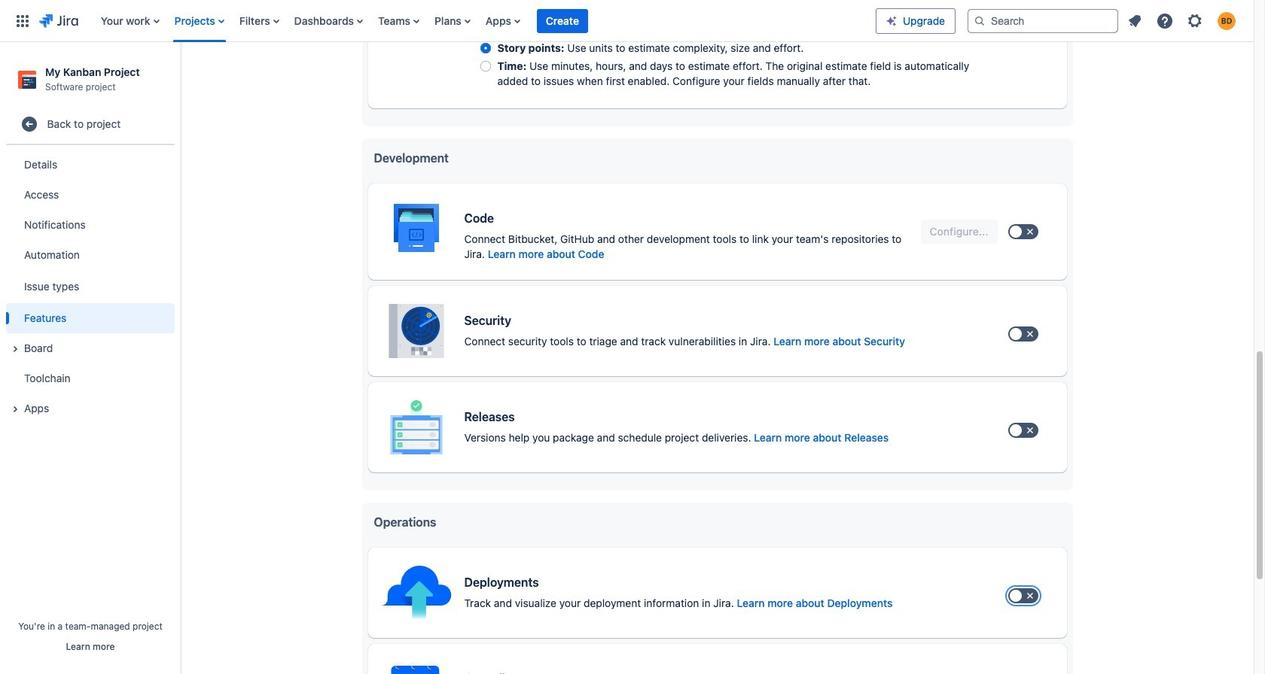 Task type: locate. For each thing, give the bounding box(es) containing it.
help image
[[1156, 12, 1174, 30]]

list
[[93, 0, 876, 42], [1122, 7, 1245, 34]]

jira image
[[39, 12, 78, 30], [39, 12, 78, 30]]

sidebar element
[[0, 42, 181, 675]]

sidebar navigation image
[[164, 60, 197, 90]]

list item
[[537, 0, 588, 42]]

1 vertical spatial expand image
[[6, 401, 24, 419]]

option group
[[476, 39, 974, 90]]

notifications image
[[1126, 12, 1144, 30]]

0 vertical spatial expand image
[[6, 341, 24, 359]]

group
[[6, 146, 175, 429]]

None search field
[[968, 9, 1119, 33]]

2 expand image from the top
[[6, 401, 24, 419]]

None radio
[[480, 43, 491, 53], [480, 61, 491, 72], [480, 43, 491, 53], [480, 61, 491, 72]]

search image
[[974, 15, 986, 27]]

0 horizontal spatial list
[[93, 0, 876, 42]]

expand image
[[6, 341, 24, 359], [6, 401, 24, 419]]

settings image
[[1187, 12, 1205, 30]]

banner
[[0, 0, 1254, 42]]

group inside sidebar element
[[6, 146, 175, 429]]

appswitcher icon image
[[14, 12, 32, 30]]



Task type: vqa. For each thing, say whether or not it's contained in the screenshot.
the rightmost List
yes



Task type: describe. For each thing, give the bounding box(es) containing it.
1 horizontal spatial list
[[1122, 7, 1245, 34]]

primary element
[[9, 0, 876, 42]]

Search field
[[968, 9, 1119, 33]]

1 expand image from the top
[[6, 341, 24, 359]]

your profile and settings image
[[1218, 12, 1236, 30]]



